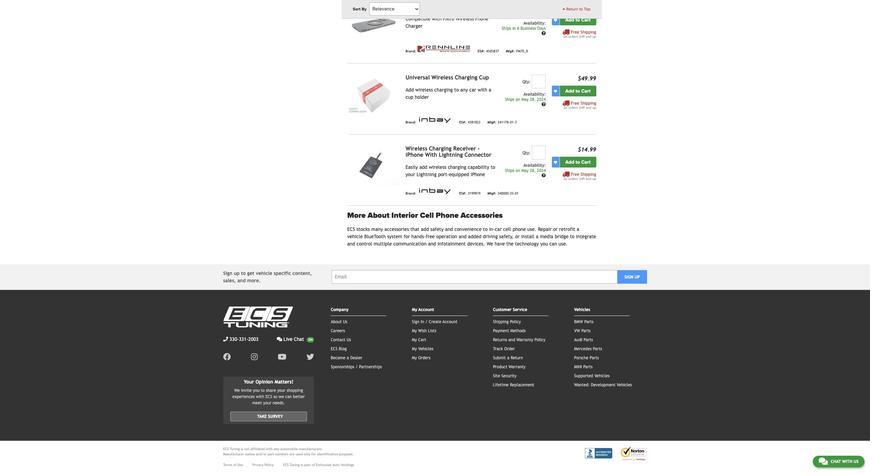 Task type: vqa. For each thing, say whether or not it's contained in the screenshot.
Porsche at the bottom of the page
yes



Task type: locate. For each thing, give the bounding box(es) containing it.
2 question circle image from the top
[[542, 174, 546, 178]]

1 horizontal spatial policy
[[510, 320, 521, 325]]

2 horizontal spatial policy
[[535, 338, 546, 343]]

tuning inside ecs tuning is not affiliated with any automobile manufacturers. manufacturer names and/or part numbers are used only for identification purposes.
[[230, 448, 240, 452]]

0 horizontal spatial car
[[469, 87, 476, 93]]

compatible
[[406, 16, 431, 22]]

chat
[[294, 337, 304, 342], [831, 460, 841, 465]]

2 may from the top
[[521, 169, 529, 173]]

your opinion matters!
[[244, 380, 294, 385]]

for
[[404, 234, 410, 240], [311, 453, 316, 457]]

replacement
[[510, 383, 534, 388]]

vehicle down stocks
[[347, 234, 363, 240]]

sign for sign in / create account
[[412, 320, 420, 325]]

part down only
[[304, 464, 311, 468]]

0 vertical spatial add to cart
[[565, 17, 591, 23]]

shipping down the $49.99
[[581, 101, 596, 106]]

your inside easily add wireless charging capability to your lightning port-equipped iphone
[[406, 172, 415, 178]]

retrofit
[[559, 227, 575, 232]]

pm70_r
[[516, 49, 528, 53]]

brand: for wireless charging receiver - iphone with lightning connector
[[406, 192, 416, 196]]

3 add to wish list image from the top
[[554, 161, 557, 164]]

of left the enthusiast on the left
[[312, 464, 315, 468]]

1 horizontal spatial sign
[[412, 320, 420, 325]]

add to cart down $14.99
[[565, 160, 591, 165]]

2003
[[248, 337, 259, 342]]

add to cart button for $49.99
[[560, 86, 596, 97]]

ecs inside ecs tuning is not affiliated with any automobile manufacturers. manufacturer names and/or part numbers are used only for identification purposes.
[[223, 448, 229, 452]]

0 vertical spatial add to cart button
[[560, 15, 596, 25]]

use. up install
[[527, 227, 537, 232]]

account up in
[[418, 308, 434, 312]]

vehicle inside "sign up to get vehicle specific content, sales, and more."
[[256, 271, 272, 276]]

charging
[[455, 74, 478, 81], [429, 146, 452, 152]]

1 vertical spatial add to wish list image
[[554, 90, 557, 93]]

add to cart for $10.00
[[565, 17, 591, 23]]

us for contact us
[[347, 338, 351, 343]]

2 add to cart button from the top
[[560, 86, 596, 97]]

es#: for receiver
[[459, 192, 466, 196]]

parts down porsche parts link
[[583, 365, 593, 370]]

$49 down $14.99
[[579, 177, 585, 181]]

brand: down "charger"
[[406, 49, 416, 53]]

only
[[304, 453, 310, 457]]

auto
[[333, 464, 340, 468]]

add to cart button down $14.99
[[560, 157, 596, 168]]

2 my from the top
[[412, 329, 417, 334]]

0 vertical spatial wireless
[[415, 87, 433, 93]]

with inside add wireless charging to any car with a cup holder
[[478, 87, 487, 93]]

free shipping on orders $49 and up for $14.99
[[564, 172, 596, 181]]

3 free shipping on orders $49 and up from the top
[[564, 172, 596, 181]]

porsche parts
[[574, 356, 599, 361]]

accessories
[[385, 227, 409, 232]]

to down return to top
[[576, 17, 580, 23]]

lightning down easily
[[417, 172, 437, 178]]

to left share
[[261, 389, 265, 394]]

1 vertical spatial availability:
[[524, 92, 546, 97]]

0 horizontal spatial can
[[285, 395, 292, 400]]

0 vertical spatial can
[[550, 241, 557, 247]]

1 horizontal spatial we
[[487, 241, 493, 247]]

contact us link
[[331, 338, 351, 343]]

1 horizontal spatial phone
[[475, 16, 488, 22]]

$49 for $10.00
[[579, 35, 585, 39]]

phone
[[475, 16, 488, 22], [436, 211, 459, 220]]

2 ships on may 28, 2024 from the top
[[505, 169, 546, 173]]

1 horizontal spatial for
[[404, 234, 410, 240]]

add to wish list image
[[554, 18, 557, 22], [554, 90, 557, 93], [554, 161, 557, 164]]

1 vertical spatial qty:
[[523, 151, 531, 156]]

shipping for $49.99
[[581, 101, 596, 106]]

to down $14.99
[[576, 160, 580, 165]]

audi
[[574, 338, 582, 343]]

3 my from the top
[[412, 338, 417, 343]]

comments image inside live chat link
[[277, 337, 282, 342]]

1 28, from the top
[[530, 97, 536, 102]]

your up we
[[277, 389, 285, 394]]

ships on may 28, 2024
[[505, 97, 546, 102], [505, 169, 546, 173]]

2024
[[537, 97, 546, 102], [537, 169, 546, 173]]

manufacturers.
[[299, 448, 323, 452]]

1 qty: from the top
[[523, 80, 531, 84]]

3 add to cart button from the top
[[560, 157, 596, 168]]

1 horizontal spatial or
[[553, 227, 558, 232]]

wireless inside add wireless charging to any car with a cup holder
[[415, 87, 433, 93]]

3 free from the top
[[571, 172, 579, 177]]

for up communication
[[404, 234, 410, 240]]

1 vertical spatial ships
[[505, 97, 514, 102]]

audi parts link
[[574, 338, 593, 343]]

cart down the top
[[581, 17, 591, 23]]

my up my vehicles link
[[412, 338, 417, 343]]

orders right question circle image
[[568, 106, 578, 110]]

1 vertical spatial free
[[571, 101, 579, 106]]

0 vertical spatial any
[[460, 87, 468, 93]]

2 free from the top
[[571, 101, 579, 106]]

a inside add wireless charging to any car with a cup holder
[[489, 87, 491, 93]]

2 28, from the top
[[530, 169, 536, 173]]

safety,
[[499, 234, 514, 240]]

tuning down are
[[290, 464, 300, 468]]

my vehicles link
[[412, 347, 433, 352]]

warranty up "security"
[[509, 365, 526, 370]]

es#4505837 - pm70_r - adhesive backed steel ring - compatible with pm70 wireless phone charger - rennline - audi bmw volkswagen mercedes benz mini porsche image
[[347, 4, 400, 43]]

wish
[[418, 329, 427, 334]]

vehicles up bmw parts link
[[574, 308, 590, 312]]

1 free shipping on orders $49 and up from the top
[[564, 30, 596, 39]]

add to cart button down return to top
[[560, 15, 596, 25]]

with
[[425, 152, 437, 158]]

0 vertical spatial ships on may 28, 2024
[[505, 97, 546, 102]]

2 vertical spatial wireless
[[406, 146, 427, 152]]

2 horizontal spatial wireless
[[456, 16, 474, 22]]

vehicle
[[347, 234, 363, 240], [256, 271, 272, 276]]

with inside compatible with pm70 wireless phone charger
[[432, 16, 442, 22]]

return
[[566, 7, 578, 11], [511, 356, 523, 361]]

2 availability: from the top
[[524, 92, 546, 97]]

with inside ecs tuning is not affiliated with any automobile manufacturers. manufacturer names and/or part numbers are used only for identification purposes.
[[266, 448, 273, 452]]

1 may from the top
[[521, 97, 529, 102]]

es#: 4381823
[[459, 121, 481, 124]]

us for about us
[[343, 320, 347, 325]]

1 vertical spatial charging
[[429, 146, 452, 152]]

rennline - corporate logo image
[[418, 46, 471, 53]]

add to cart button
[[560, 15, 596, 25], [560, 86, 596, 97], [560, 157, 596, 168]]

0 horizontal spatial policy
[[265, 464, 274, 468]]

parts
[[584, 320, 594, 325], [581, 329, 591, 334], [584, 338, 593, 343], [593, 347, 602, 352], [590, 356, 599, 361], [583, 365, 593, 370]]

to down the $49.99
[[576, 88, 580, 94]]

2 brand: from the top
[[406, 121, 416, 124]]

3 $49 from the top
[[579, 177, 585, 181]]

comments image for live
[[277, 337, 282, 342]]

add to cart for $14.99
[[565, 160, 591, 165]]

1 horizontal spatial lightning
[[439, 152, 463, 158]]

you down media
[[540, 241, 548, 247]]

add wireless charging to any car with a cup holder
[[406, 87, 491, 100]]

$49.99
[[578, 75, 596, 82]]

we down driving
[[487, 241, 493, 247]]

1 my from the top
[[412, 308, 417, 312]]

communication
[[393, 241, 427, 247]]

orders down return to top link
[[568, 35, 578, 39]]

my wish lists link
[[412, 329, 436, 334]]

needs.
[[273, 401, 285, 406]]

1 horizontal spatial of
[[312, 464, 315, 468]]

tuning for part
[[290, 464, 300, 468]]

universal wireless charging cup
[[406, 74, 489, 81]]

operation
[[436, 234, 457, 240]]

0 vertical spatial car
[[469, 87, 476, 93]]

0 vertical spatial lightning
[[439, 152, 463, 158]]

1 inbay - corporate logo image from the top
[[418, 117, 452, 124]]

1 horizontal spatial chat
[[831, 460, 841, 465]]

2 vertical spatial your
[[263, 401, 271, 406]]

returns and warranty policy link
[[493, 338, 546, 343]]

mfg#: 240000-25-01
[[488, 192, 519, 196]]

1 availability: from the top
[[524, 21, 546, 26]]

charging down universal wireless charging cup link
[[434, 87, 453, 93]]

2 vertical spatial free
[[571, 172, 579, 177]]

can right we
[[285, 395, 292, 400]]

shipping for $14.99
[[581, 172, 596, 177]]

1 vertical spatial part
[[304, 464, 311, 468]]

phone up safety
[[436, 211, 459, 220]]

ecs
[[347, 227, 355, 232], [331, 347, 338, 352], [266, 395, 272, 400], [223, 448, 229, 452], [283, 464, 289, 468]]

inbay - corporate logo image for charging
[[418, 188, 452, 195]]

0 horizontal spatial any
[[274, 448, 279, 452]]

2 vertical spatial availability:
[[524, 163, 546, 168]]

add for adhesive backed steel ring
[[565, 17, 574, 23]]

product
[[493, 365, 507, 370]]

shipping down the top
[[581, 30, 596, 35]]

is
[[241, 448, 243, 452], [301, 464, 303, 468]]

2 add to wish list image from the top
[[554, 90, 557, 93]]

cart down the $49.99
[[581, 88, 591, 94]]

0 vertical spatial inbay - corporate logo image
[[418, 117, 452, 124]]

0 vertical spatial policy
[[510, 320, 521, 325]]

0 horizontal spatial is
[[241, 448, 243, 452]]

mfg#: left 241178-
[[488, 121, 496, 124]]

5 my from the top
[[412, 356, 417, 361]]

chat inside live chat link
[[294, 337, 304, 342]]

my for my cart
[[412, 338, 417, 343]]

add for wireless charging receiver - iphone with lightning connector
[[565, 160, 574, 165]]

1 vertical spatial /
[[356, 365, 358, 370]]

service
[[513, 308, 527, 312]]

2 inbay - corporate logo image from the top
[[418, 188, 452, 195]]

wireless up holder
[[415, 87, 433, 93]]

free shipping on orders $49 and up for $10.00
[[564, 30, 596, 39]]

comments image inside chat with us link
[[819, 458, 828, 466]]

and up order
[[508, 338, 515, 343]]

1 brand: from the top
[[406, 49, 416, 53]]

0 vertical spatial 28,
[[530, 97, 536, 102]]

connector
[[465, 152, 491, 158]]

youtube logo image
[[278, 353, 286, 361]]

add to cart button for $10.00
[[560, 15, 596, 25]]

is left 'not'
[[241, 448, 243, 452]]

or down the "phone"
[[515, 234, 520, 240]]

return down order
[[511, 356, 523, 361]]

wanted: development vehicles
[[574, 383, 632, 388]]

1 vertical spatial or
[[515, 234, 520, 240]]

0 vertical spatial $49
[[579, 35, 585, 39]]

0 vertical spatial use.
[[527, 227, 537, 232]]

$49 down return to top
[[579, 35, 585, 39]]

1 vertical spatial us
[[347, 338, 351, 343]]

1 horizontal spatial can
[[550, 241, 557, 247]]

1 vertical spatial your
[[277, 389, 285, 394]]

330-331-2003 link
[[223, 336, 259, 343]]

free down the $49.99
[[571, 101, 579, 106]]

may for wireless charging receiver - iphone with lightning connector
[[521, 169, 529, 173]]

shopping
[[287, 389, 303, 394]]

1 horizontal spatial wireless
[[432, 74, 453, 81]]

add to cart
[[565, 17, 591, 23], [565, 88, 591, 94], [565, 160, 591, 165]]

1 horizontal spatial vehicle
[[347, 234, 363, 240]]

my up my wish lists link
[[412, 308, 417, 312]]

can down media
[[550, 241, 557, 247]]

cart for $14.99
[[581, 160, 591, 165]]

1 orders from the top
[[568, 35, 578, 39]]

vehicles right development
[[617, 383, 632, 388]]

account right the create
[[443, 320, 458, 325]]

question circle image for ships in 6 business days
[[542, 31, 546, 35]]

question circle image
[[542, 31, 546, 35], [542, 174, 546, 178]]

phone for cell
[[436, 211, 459, 220]]

1 add to cart from the top
[[565, 17, 591, 23]]

product warranty
[[493, 365, 526, 370]]

to right "capability"
[[491, 165, 495, 170]]

2 of from the left
[[312, 464, 315, 468]]

free shipping on orders $49 and up down return to top
[[564, 30, 596, 39]]

es#: left 4505837
[[478, 49, 485, 53]]

iphone up easily
[[406, 152, 423, 158]]

my wish lists
[[412, 329, 436, 334]]

ecs inside ecs stocks many accessories that add safety and convenience to in-car cell phone use. repair or retrofit a vehicle bluetooth system for hands-free operation and added driving safety, or install a media bridge to integrate and control multiple communication and infotainment devices. we have the technology you can use.
[[347, 227, 355, 232]]

inbay - corporate logo image down holder
[[418, 117, 452, 124]]

partnerships
[[359, 365, 382, 370]]

3 add to cart from the top
[[565, 160, 591, 165]]

0 vertical spatial we
[[487, 241, 493, 247]]

None number field
[[532, 4, 546, 17], [532, 75, 546, 89], [532, 146, 546, 160], [532, 4, 546, 17], [532, 75, 546, 89], [532, 146, 546, 160]]

2 vertical spatial free shipping on orders $49 and up
[[564, 172, 596, 181]]

adhesive
[[406, 3, 429, 10]]

about
[[368, 211, 390, 220], [331, 320, 342, 325]]

3
[[515, 121, 517, 124]]

0 vertical spatial comments image
[[277, 337, 282, 342]]

1 $49 from the top
[[579, 35, 585, 39]]

free shipping on orders $49 and up
[[564, 30, 596, 39], [564, 101, 596, 110], [564, 172, 596, 181]]

content,
[[293, 271, 312, 276]]

2 free shipping on orders $49 and up from the top
[[564, 101, 596, 110]]

0 vertical spatial you
[[540, 241, 548, 247]]

ecs for ecs tuning is part of enthusiast auto holdings
[[283, 464, 289, 468]]

matters!
[[275, 380, 294, 385]]

security
[[501, 374, 517, 379]]

ships on may 28, 2024 for universal wireless charging cup
[[505, 97, 546, 102]]

payment methods
[[493, 329, 526, 334]]

sign for sign up
[[625, 275, 633, 280]]

add to cart for $49.99
[[565, 88, 591, 94]]

and down the top
[[586, 35, 591, 39]]

charging inside easily add wireless charging capability to your lightning port-equipped iphone
[[448, 165, 466, 170]]

1 vertical spatial any
[[274, 448, 279, 452]]

question circle image
[[542, 102, 546, 107]]

sign for sign up to get vehicle specific content, sales, and more.
[[223, 271, 232, 276]]

phone down ring
[[475, 16, 488, 22]]

add up "free"
[[421, 227, 429, 232]]

parts down mercedes parts
[[590, 356, 599, 361]]

$14.99
[[578, 147, 596, 153]]

0 horizontal spatial you
[[253, 389, 260, 394]]

my left orders
[[412, 356, 417, 361]]

1 horizontal spatial iphone
[[471, 172, 485, 178]]

facebook logo image
[[223, 353, 231, 361]]

/ down dealer
[[356, 365, 358, 370]]

we up experiences
[[234, 389, 240, 394]]

charging up equipped
[[448, 165, 466, 170]]

es#: left 3199819
[[459, 192, 466, 196]]

2024 for $49.99
[[537, 97, 546, 102]]

1 add to cart button from the top
[[560, 15, 596, 25]]

0 horizontal spatial charging
[[429, 146, 452, 152]]

on for $14.99
[[564, 177, 567, 181]]

3 availability: from the top
[[524, 163, 546, 168]]

sign inside "sign up to get vehicle specific content, sales, and more."
[[223, 271, 232, 276]]

up for $10.00
[[592, 35, 596, 39]]

of left use
[[233, 464, 237, 468]]

2024 for $14.99
[[537, 169, 546, 173]]

parts right 'vw'
[[581, 329, 591, 334]]

holdings
[[341, 464, 354, 468]]

iphone inside easily add wireless charging capability to your lightning port-equipped iphone
[[471, 172, 485, 178]]

free down return to top link
[[571, 30, 579, 35]]

1 ships on may 28, 2024 from the top
[[505, 97, 546, 102]]

1 vertical spatial inbay - corporate logo image
[[418, 188, 452, 195]]

take
[[257, 415, 267, 420]]

media
[[540, 234, 553, 240]]

cart for $49.99
[[581, 88, 591, 94]]

my down my cart
[[412, 347, 417, 352]]

1 of from the left
[[233, 464, 237, 468]]

policy for shipping policy
[[510, 320, 521, 325]]

2 vertical spatial policy
[[265, 464, 274, 468]]

2 add to cart from the top
[[565, 88, 591, 94]]

1 2024 from the top
[[537, 97, 546, 102]]

Email email field
[[332, 271, 618, 284]]

1 vertical spatial wireless
[[429, 165, 446, 170]]

2 vertical spatial es#:
[[459, 192, 466, 196]]

is inside ecs tuning is not affiliated with any automobile manufacturers. manufacturer names and/or part numbers are used only for identification purposes.
[[241, 448, 243, 452]]

0 horizontal spatial of
[[233, 464, 237, 468]]

to down universal wireless charging cup
[[454, 87, 459, 93]]

used
[[296, 453, 303, 457]]

warranty
[[516, 338, 533, 343], [509, 365, 526, 370]]

with inside we invite you to share your shopping experiences with ecs so we can better meet your needs.
[[256, 395, 264, 400]]

0 horizontal spatial vehicle
[[256, 271, 272, 276]]

1 vertical spatial we
[[234, 389, 240, 394]]

mfg#: for adhesive backed steel ring
[[506, 49, 515, 53]]

sign
[[223, 271, 232, 276], [625, 275, 633, 280], [412, 320, 420, 325]]

mfg#: left pm70_r
[[506, 49, 515, 53]]

0 vertical spatial is
[[241, 448, 243, 452]]

1 add to wish list image from the top
[[554, 18, 557, 22]]

1 vertical spatial comments image
[[819, 458, 828, 466]]

brand: down cup
[[406, 121, 416, 124]]

inbay - corporate logo image down port-
[[418, 188, 452, 195]]

parts for audi parts
[[584, 338, 593, 343]]

phone for wireless
[[475, 16, 488, 22]]

4 my from the top
[[412, 347, 417, 352]]

car left the cell
[[495, 227, 502, 232]]

free shipping on orders $49 and up down the $49.99
[[564, 101, 596, 110]]

part inside ecs tuning is not affiliated with any automobile manufacturers. manufacturer names and/or part numbers are used only for identification purposes.
[[268, 453, 274, 457]]

1 vertical spatial charging
[[448, 165, 466, 170]]

0 horizontal spatial lightning
[[417, 172, 437, 178]]

policy
[[510, 320, 521, 325], [535, 338, 546, 343], [265, 464, 274, 468]]

2 $49 from the top
[[579, 106, 585, 110]]

0 vertical spatial wireless
[[456, 16, 474, 22]]

0 horizontal spatial for
[[311, 453, 316, 457]]

1 vertical spatial phone
[[436, 211, 459, 220]]

phone inside compatible with pm70 wireless phone charger
[[475, 16, 488, 22]]

sign inside button
[[625, 275, 633, 280]]

ecs blog link
[[331, 347, 347, 352]]

0 vertical spatial 2024
[[537, 97, 546, 102]]

sign up
[[625, 275, 640, 280]]

comments image
[[277, 337, 282, 342], [819, 458, 828, 466]]

your down easily
[[406, 172, 415, 178]]

mfg#: for wireless charging receiver - iphone with lightning connector
[[488, 192, 496, 196]]

2 orders from the top
[[568, 106, 578, 110]]

add to cart down return to top
[[565, 17, 591, 23]]

system
[[387, 234, 402, 240]]

wireless up easily
[[406, 146, 427, 152]]

live
[[284, 337, 293, 342]]

0 horizontal spatial we
[[234, 389, 240, 394]]

charging left cup
[[455, 74, 478, 81]]

you right invite
[[253, 389, 260, 394]]

any
[[460, 87, 468, 93], [274, 448, 279, 452]]

ecs up manufacturer
[[223, 448, 229, 452]]

0 horizontal spatial wireless
[[406, 146, 427, 152]]

1 vertical spatial for
[[311, 453, 316, 457]]

availability: for wireless charging receiver - iphone with lightning connector
[[524, 163, 546, 168]]

shipping down $14.99
[[581, 172, 596, 177]]

$49 for $49.99
[[579, 106, 585, 110]]

1 question circle image from the top
[[542, 31, 546, 35]]

0 horizontal spatial iphone
[[406, 152, 423, 158]]

wireless inside wireless charging receiver - iphone with lightning connector
[[406, 146, 427, 152]]

mercedes parts link
[[574, 347, 602, 352]]

my account
[[412, 308, 434, 312]]

3 brand: from the top
[[406, 192, 416, 196]]

0 horizontal spatial return
[[511, 356, 523, 361]]

chat inside chat with us link
[[831, 460, 841, 465]]

become a dealer link
[[331, 356, 362, 361]]

careers
[[331, 329, 345, 334]]

is down used
[[301, 464, 303, 468]]

3 orders from the top
[[568, 177, 578, 181]]

my left 'wish' at bottom
[[412, 329, 417, 334]]

0 vertical spatial for
[[404, 234, 410, 240]]

free for $10.00
[[571, 30, 579, 35]]

2 horizontal spatial sign
[[625, 275, 633, 280]]

and inside "sign up to get vehicle specific content, sales, and more."
[[237, 278, 246, 284]]

capability
[[468, 165, 489, 170]]

iphone down "capability"
[[471, 172, 485, 178]]

1 horizontal spatial is
[[301, 464, 303, 468]]

add inside ecs stocks many accessories that add safety and convenience to in-car cell phone use. repair or retrofit a vehicle bluetooth system for hands-free operation and added driving safety, or install a media bridge to integrate and control multiple communication and infotainment devices. we have the technology you can use.
[[421, 227, 429, 232]]

ships on may 28, 2024 for wireless charging receiver - iphone with lightning connector
[[505, 169, 546, 173]]

free for $14.99
[[571, 172, 579, 177]]

iphone
[[406, 152, 423, 158], [471, 172, 485, 178]]

wireless charging receiver - iphone with lightning connector
[[406, 146, 491, 158]]

331-
[[239, 337, 248, 342]]

specific
[[274, 271, 291, 276]]

add inside easily add wireless charging capability to your lightning port-equipped iphone
[[419, 165, 427, 170]]

0 vertical spatial us
[[343, 320, 347, 325]]

wireless down ring
[[456, 16, 474, 22]]

car inside add wireless charging to any car with a cup holder
[[469, 87, 476, 93]]

0 vertical spatial charging
[[455, 74, 478, 81]]

2 2024 from the top
[[537, 169, 546, 173]]

1 horizontal spatial tuning
[[290, 464, 300, 468]]

1 free from the top
[[571, 30, 579, 35]]

better
[[293, 395, 305, 400]]

2 vertical spatial orders
[[568, 177, 578, 181]]

1 vertical spatial vehicle
[[256, 271, 272, 276]]

2 horizontal spatial your
[[406, 172, 415, 178]]

0 horizontal spatial part
[[268, 453, 274, 457]]

car down universal wireless charging cup
[[469, 87, 476, 93]]

inbay - corporate logo image
[[418, 117, 452, 124], [418, 188, 452, 195]]

es#: for charging
[[459, 121, 466, 124]]

brand: up interior at the left
[[406, 192, 416, 196]]

add to cart down the $49.99
[[565, 88, 591, 94]]

ecs left blog
[[331, 347, 338, 352]]

mfg#: left the 240000-
[[488, 192, 496, 196]]

ships on may 28, 2024 up 01
[[505, 169, 546, 173]]

0 vertical spatial availability:
[[524, 21, 546, 26]]

privacy policy
[[252, 464, 274, 468]]

cart for $10.00
[[581, 17, 591, 23]]

0 horizontal spatial account
[[418, 308, 434, 312]]

and down "free"
[[428, 241, 436, 247]]

0 vertical spatial question circle image
[[542, 31, 546, 35]]

0 vertical spatial or
[[553, 227, 558, 232]]

2 vertical spatial brand:
[[406, 192, 416, 196]]

add to wish list image for $10.00
[[554, 18, 557, 22]]

add right easily
[[419, 165, 427, 170]]

2 qty: from the top
[[523, 151, 531, 156]]

ecs left so
[[266, 395, 272, 400]]

lightning up easily add wireless charging capability to your lightning port-equipped iphone
[[439, 152, 463, 158]]



Task type: describe. For each thing, give the bounding box(es) containing it.
add to wish list image for $14.99
[[554, 161, 557, 164]]

instagram logo image
[[251, 353, 258, 361]]

ecs for ecs stocks many accessories that add safety and convenience to in-car cell phone use. repair or retrofit a vehicle bluetooth system for hands-free operation and added driving safety, or install a media bridge to integrate and control multiple communication and infotainment devices. we have the technology you can use.
[[347, 227, 355, 232]]

sort by
[[353, 7, 367, 11]]

in
[[421, 320, 424, 325]]

1 horizontal spatial your
[[277, 389, 285, 394]]

and down convenience
[[459, 234, 467, 240]]

in
[[512, 26, 516, 31]]

you inside we invite you to share your shopping experiences with ecs so we can better meet your needs.
[[253, 389, 260, 394]]

my for my vehicles
[[412, 347, 417, 352]]

2 vertical spatial us
[[854, 460, 859, 465]]

any inside add wireless charging to any car with a cup holder
[[460, 87, 468, 93]]

vw
[[574, 329, 580, 334]]

on for $10.00
[[564, 35, 567, 39]]

wireless inside compatible with pm70 wireless phone charger
[[456, 16, 474, 22]]

to inside "sign up to get vehicle specific content, sales, and more."
[[241, 271, 246, 276]]

phone image
[[223, 337, 228, 342]]

$49 for $14.99
[[579, 177, 585, 181]]

we invite you to share your shopping experiences with ecs so we can better meet your needs.
[[232, 389, 305, 406]]

to inside easily add wireless charging capability to your lightning port-equipped iphone
[[491, 165, 495, 170]]

1 horizontal spatial /
[[425, 320, 428, 325]]

qty: for wireless charging receiver - iphone with lightning connector
[[523, 151, 531, 156]]

easily
[[406, 165, 418, 170]]

for inside ecs tuning is not affiliated with any automobile manufacturers. manufacturer names and/or part numbers are used only for identification purposes.
[[311, 453, 316, 457]]

safety
[[430, 227, 444, 232]]

chat with us
[[831, 460, 859, 465]]

vehicle inside ecs stocks many accessories that add safety and convenience to in-car cell phone use. repair or retrofit a vehicle bluetooth system for hands-free operation and added driving safety, or install a media bridge to integrate and control multiple communication and infotainment devices. we have the technology you can use.
[[347, 234, 363, 240]]

customer service
[[493, 308, 527, 312]]

parts for vw parts
[[581, 329, 591, 334]]

to inside we invite you to share your shopping experiences with ecs so we can better meet your needs.
[[261, 389, 265, 394]]

0 horizontal spatial /
[[356, 365, 358, 370]]

terms
[[223, 464, 232, 468]]

days
[[537, 26, 546, 31]]

add to wish list image for $49.99
[[554, 90, 557, 93]]

invite
[[241, 389, 252, 394]]

interior
[[392, 211, 418, 220]]

lists
[[428, 329, 436, 334]]

automobile
[[280, 448, 298, 452]]

is for not
[[241, 448, 243, 452]]

1 vertical spatial account
[[443, 320, 458, 325]]

and/or
[[256, 453, 267, 457]]

top
[[584, 7, 591, 11]]

compatible with pm70 wireless phone charger
[[406, 16, 488, 29]]

that
[[410, 227, 420, 232]]

dealer
[[350, 356, 362, 361]]

ecs for ecs tuning is not affiliated with any automobile manufacturers. manufacturer names and/or part numbers are used only for identification purposes.
[[223, 448, 229, 452]]

brand: for universal wireless charging cup
[[406, 121, 416, 124]]

devices.
[[467, 241, 485, 247]]

6
[[517, 26, 519, 31]]

become
[[331, 356, 346, 361]]

can inside we invite you to share your shopping experiences with ecs so we can better meet your needs.
[[285, 395, 292, 400]]

es#: for steel
[[478, 49, 485, 53]]

ships for wireless charging receiver - iphone with lightning connector
[[505, 169, 514, 173]]

parts for mini parts
[[583, 365, 593, 370]]

adhesive backed steel ring
[[406, 3, 477, 10]]

1 vertical spatial about
[[331, 320, 342, 325]]

experiences
[[232, 395, 255, 400]]

my for my orders
[[412, 356, 417, 361]]

up for $14.99
[[592, 177, 596, 181]]

1 vertical spatial return
[[511, 356, 523, 361]]

to down retrofit
[[570, 234, 575, 240]]

holder
[[415, 95, 429, 100]]

and down the $49.99
[[586, 106, 591, 110]]

bluetooth
[[364, 234, 386, 240]]

payment methods link
[[493, 329, 526, 334]]

my cart
[[412, 338, 426, 343]]

ecs stocks many accessories that add safety and convenience to in-car cell phone use. repair or retrofit a vehicle bluetooth system for hands-free operation and added driving safety, or install a media bridge to integrate and control multiple communication and infotainment devices. we have the technology you can use.
[[347, 227, 596, 247]]

contact us
[[331, 338, 351, 343]]

blog
[[339, 347, 347, 352]]

ships for universal wireless charging cup
[[505, 97, 514, 102]]

add to cart button for $14.99
[[560, 157, 596, 168]]

wanted: development vehicles link
[[574, 383, 632, 388]]

to left the top
[[579, 7, 583, 11]]

0 vertical spatial return
[[566, 7, 578, 11]]

may for universal wireless charging cup
[[521, 97, 529, 102]]

cart down 'wish' at bottom
[[418, 338, 426, 343]]

privacy
[[252, 464, 264, 468]]

for inside ecs stocks many accessories that add safety and convenience to in-car cell phone use. repair or retrofit a vehicle bluetooth system for hands-free operation and added driving safety, or install a media bridge to integrate and control multiple communication and infotainment devices. we have the technology you can use.
[[404, 234, 410, 240]]

my for my account
[[412, 308, 417, 312]]

28, for universal wireless charging cup
[[530, 97, 536, 102]]

careers link
[[331, 329, 345, 334]]

ecs for ecs blog
[[331, 347, 338, 352]]

mfg#: pm70_r
[[506, 49, 528, 53]]

brand: for adhesive backed steel ring
[[406, 49, 416, 53]]

on for $49.99
[[564, 106, 567, 110]]

parts for mercedes parts
[[593, 347, 602, 352]]

lightning inside easily add wireless charging capability to your lightning port-equipped iphone
[[417, 172, 437, 178]]

free for $49.99
[[571, 101, 579, 106]]

0 vertical spatial ships
[[502, 26, 511, 31]]

01
[[515, 192, 519, 196]]

twitter logo image
[[307, 353, 314, 361]]

1 vertical spatial wireless
[[432, 74, 453, 81]]

lifetime replacement link
[[493, 383, 534, 388]]

bridge
[[555, 234, 569, 240]]

my orders link
[[412, 356, 431, 361]]

bmw
[[574, 320, 583, 325]]

we inside we invite you to share your shopping experiences with ecs so we can better meet your needs.
[[234, 389, 240, 394]]

get
[[247, 271, 254, 276]]

es#3199819 - 240000-25-01 - wireless charging receiver - iphone with lightning connector - easily add wireless charging capability to your lightning port-equipped iphone - inbay - audi bmw volkswagen mercedes benz mini porsche image
[[347, 146, 400, 186]]

pm70
[[443, 16, 454, 22]]

identification
[[317, 453, 338, 457]]

returns
[[493, 338, 507, 343]]

product warranty link
[[493, 365, 526, 370]]

question circle image for ships on may 28, 2024
[[542, 174, 546, 178]]

driving
[[483, 234, 498, 240]]

take survey link
[[230, 412, 307, 422]]

28, for wireless charging receiver - iphone with lightning connector
[[530, 169, 536, 173]]

enthusiast auto holdings link
[[316, 463, 354, 468]]

porsche parts link
[[574, 356, 599, 361]]

1 horizontal spatial part
[[304, 464, 311, 468]]

0 horizontal spatial or
[[515, 234, 520, 240]]

cell
[[503, 227, 511, 232]]

orders for $49.99
[[568, 106, 578, 110]]

to left in-
[[483, 227, 488, 232]]

porsche
[[574, 356, 589, 361]]

shipping for $10.00
[[581, 30, 596, 35]]

thumbnail image image
[[347, 75, 400, 114]]

qty: for universal wireless charging cup
[[523, 80, 531, 84]]

take survey
[[257, 415, 283, 420]]

cell
[[420, 211, 434, 220]]

es#: 3199819
[[459, 192, 481, 196]]

4505837
[[486, 49, 499, 53]]

up for $49.99
[[592, 106, 596, 110]]

terms of use link
[[223, 463, 243, 468]]

any inside ecs tuning is not affiliated with any automobile manufacturers. manufacturer names and/or part numbers are used only for identification purposes.
[[274, 448, 279, 452]]

vw parts
[[574, 329, 591, 334]]

inbay - corporate logo image for wireless
[[418, 117, 452, 124]]

0 vertical spatial about
[[368, 211, 390, 220]]

return to top link
[[563, 6, 591, 12]]

charging inside add wireless charging to any car with a cup holder
[[434, 87, 453, 93]]

1 horizontal spatial charging
[[455, 74, 478, 81]]

to inside add wireless charging to any car with a cup holder
[[454, 87, 459, 93]]

free
[[426, 234, 435, 240]]

car inside ecs stocks many accessories that add safety and convenience to in-car cell phone use. repair or retrofit a vehicle bluetooth system for hands-free operation and added driving safety, or install a media bridge to integrate and control multiple communication and infotainment devices. we have the technology you can use.
[[495, 227, 502, 232]]

wireless inside easily add wireless charging capability to your lightning port-equipped iphone
[[429, 165, 446, 170]]

up inside "sign up to get vehicle specific content, sales, and more."
[[234, 271, 240, 276]]

a left dealer
[[347, 356, 349, 361]]

iphone inside wireless charging receiver - iphone with lightning connector
[[406, 152, 423, 158]]

a right retrofit
[[577, 227, 579, 232]]

business
[[521, 26, 536, 31]]

availability: for universal wireless charging cup
[[524, 92, 546, 97]]

vw parts link
[[574, 329, 591, 334]]

a left media
[[536, 234, 539, 240]]

add for universal wireless charging cup
[[565, 88, 574, 94]]

we inside ecs stocks many accessories that add safety and convenience to in-car cell phone use. repair or retrofit a vehicle bluetooth system for hands-free operation and added driving safety, or install a media bridge to integrate and control multiple communication and infotainment devices. we have the technology you can use.
[[487, 241, 493, 247]]

orders
[[418, 356, 431, 361]]

take survey button
[[230, 412, 307, 422]]

by
[[362, 7, 367, 11]]

site security link
[[493, 374, 517, 379]]

wanted:
[[574, 383, 590, 388]]

policy for privacy policy
[[265, 464, 274, 468]]

sponsorships / partnerships link
[[331, 365, 382, 370]]

and down $14.99
[[586, 177, 591, 181]]

1 vertical spatial warranty
[[509, 365, 526, 370]]

ecs blog
[[331, 347, 347, 352]]

free shipping on orders $49 and up for $49.99
[[564, 101, 596, 110]]

1 vertical spatial use.
[[559, 241, 568, 247]]

manufacturer
[[223, 453, 244, 457]]

add inside add wireless charging to any car with a cup holder
[[406, 87, 414, 93]]

can inside ecs stocks many accessories that add safety and convenience to in-car cell phone use. repair or retrofit a vehicle bluetooth system for hands-free operation and added driving safety, or install a media bridge to integrate and control multiple communication and infotainment devices. we have the technology you can use.
[[550, 241, 557, 247]]

submit
[[493, 356, 506, 361]]

ecs inside we invite you to share your shopping experiences with ecs so we can better meet your needs.
[[266, 395, 272, 400]]

0 vertical spatial warranty
[[516, 338, 533, 343]]

-
[[478, 146, 480, 152]]

submit a return link
[[493, 356, 523, 361]]

orders for $14.99
[[568, 177, 578, 181]]

lightning inside wireless charging receiver - iphone with lightning connector
[[439, 152, 463, 158]]

my for my wish lists
[[412, 329, 417, 334]]

accessories
[[461, 211, 503, 220]]

you inside ecs stocks many accessories that add safety and convenience to in-car cell phone use. repair or retrofit a vehicle bluetooth system for hands-free operation and added driving safety, or install a media bridge to integrate and control multiple communication and infotainment devices. we have the technology you can use.
[[540, 241, 548, 247]]

vehicles up the wanted: development vehicles
[[595, 374, 610, 379]]

ecs tuning is not affiliated with any automobile manufacturers. manufacturer names and/or part numbers are used only for identification purposes.
[[223, 448, 354, 457]]

mfg#: for universal wireless charging cup
[[488, 121, 496, 124]]

orders for $10.00
[[568, 35, 578, 39]]

is for part
[[301, 464, 303, 468]]

mfg#: 241178-01-3
[[488, 121, 517, 124]]

charging inside wireless charging receiver - iphone with lightning connector
[[429, 146, 452, 152]]

control
[[357, 241, 372, 247]]

caret up image
[[563, 7, 565, 11]]

0 horizontal spatial use.
[[527, 227, 537, 232]]

and up the operation
[[445, 227, 453, 232]]

tuning for not
[[230, 448, 240, 452]]

a right 'submit'
[[507, 356, 509, 361]]

0 horizontal spatial your
[[263, 401, 271, 406]]

technology
[[515, 241, 539, 247]]

up inside button
[[635, 275, 640, 280]]

live chat link
[[277, 336, 314, 343]]

parts for bmw parts
[[584, 320, 594, 325]]

bmw parts
[[574, 320, 594, 325]]

integrate
[[576, 234, 596, 240]]

parts for porsche parts
[[590, 356, 599, 361]]

comments image for chat
[[819, 458, 828, 466]]

vehicles up orders
[[418, 347, 433, 352]]

shipping up payment
[[493, 320, 509, 325]]

and left control
[[347, 241, 355, 247]]

ecs tuning image
[[223, 307, 293, 328]]

customer
[[493, 308, 512, 312]]

charger
[[406, 23, 423, 29]]

universal
[[406, 74, 430, 81]]



